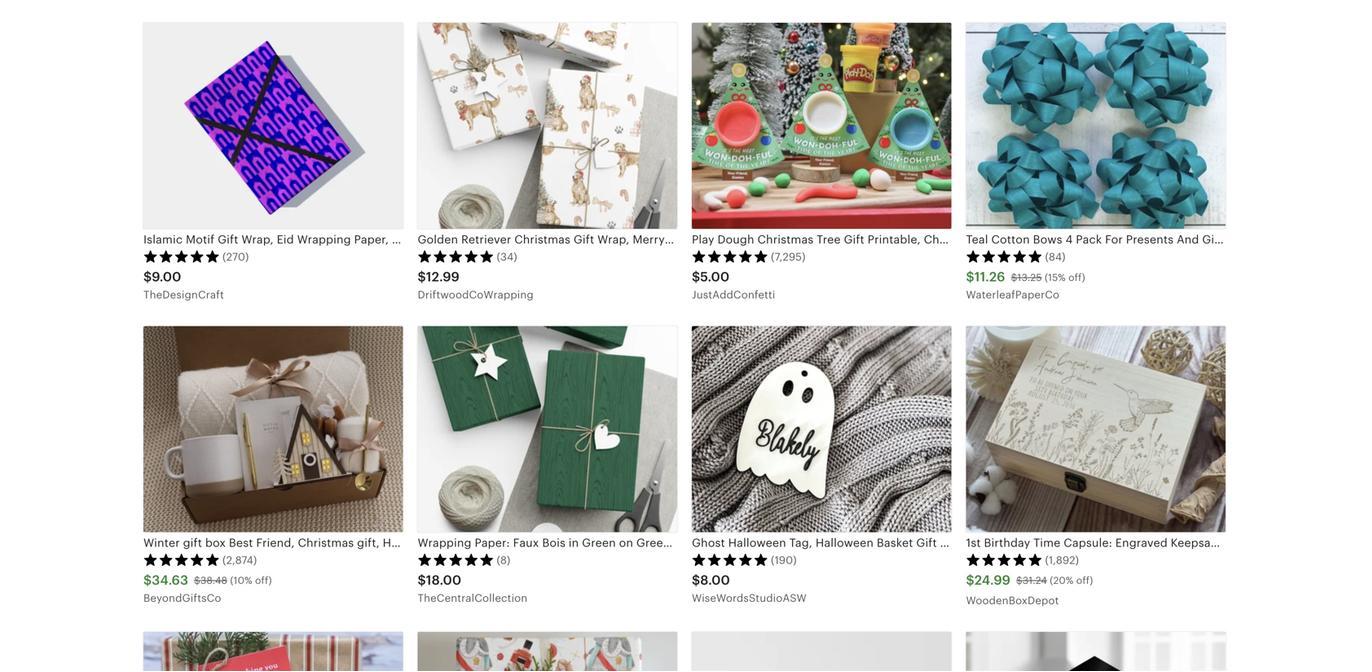 Task type: vqa. For each thing, say whether or not it's contained in the screenshot.


Task type: locate. For each thing, give the bounding box(es) containing it.
off) right (20%
[[1077, 576, 1094, 587]]

5 out of 5 stars image for 18.00
[[418, 554, 494, 567]]

5 out of 5 stars image up 8.00
[[692, 554, 769, 567]]

something you need tag, something you want, you need, to wear, to read tags, christmas gift tags, want need wear read tags, set of 4 image
[[143, 633, 403, 672]]

(20%
[[1050, 576, 1074, 587]]

(7,295)
[[771, 251, 806, 263]]

5 out of 5 stars image for 8.00
[[692, 554, 769, 567]]

12.99
[[426, 270, 460, 285]]

off) inside the $ 24.99 $ 31.24 (20% off)
[[1077, 576, 1094, 587]]

$ inside $ 5.00 justaddconfetti
[[692, 270, 701, 285]]

off) inside $ 11.26 $ 13.25 (15% off) waterleafpaperco
[[1069, 272, 1086, 283]]

5 out of 5 stars image
[[143, 250, 220, 263], [418, 250, 494, 263], [692, 250, 769, 263], [967, 250, 1043, 263], [143, 554, 220, 567], [418, 554, 494, 567], [692, 554, 769, 567], [967, 554, 1043, 567]]

$ inside $ 8.00 wisewordsstudioasw
[[692, 574, 701, 588]]

31.24
[[1023, 576, 1048, 587]]

$ inside $ 18.00 thecentralcollection
[[418, 574, 426, 588]]

$ inside $ 12.99 driftwoodcowrapping
[[418, 270, 426, 285]]

off) for 34.63
[[255, 576, 272, 587]]

ski dog gift wrap, dog wrapping paper, skiing gift wrap, ski wrapping paper image
[[692, 633, 952, 672]]

thecentralcollection
[[418, 593, 528, 605]]

5 out of 5 stars image up 34.63
[[143, 554, 220, 567]]

$ 12.99 driftwoodcowrapping
[[418, 270, 534, 301]]

islamic motif gift wrap, eid wrapping paper, ramadan gift wrap, mosque motif, geometric islamic pattern, ecofriendly gift wrap, printable image
[[143, 23, 403, 229]]

$ 8.00 wisewordsstudioasw
[[692, 574, 807, 605]]

$ for 34.63
[[143, 574, 152, 588]]

5 out of 5 stars image up "11.26"
[[967, 250, 1043, 263]]

$ inside "$ 9.00 thedesigncraft"
[[143, 270, 152, 285]]

off)
[[1069, 272, 1086, 283], [255, 576, 272, 587], [1077, 576, 1094, 587]]

5 out of 5 stars image up 9.00 at top left
[[143, 250, 220, 263]]

(34)
[[497, 251, 518, 263]]

off) inside $ 34.63 $ 38.48 (10% off) beyondgiftsco
[[255, 576, 272, 587]]

$ 5.00 justaddconfetti
[[692, 270, 776, 301]]

5 out of 5 stars image up 12.99
[[418, 250, 494, 263]]

$ for 9.00
[[143, 270, 152, 285]]

$ 34.63 $ 38.48 (10% off) beyondgiftsco
[[143, 574, 272, 605]]

golden retriever christmas gift wrap, merry christmas wrapping paper, vintage gift wrap, christmas dogs, golden retriever image
[[418, 23, 678, 229]]

beyondgiftsco
[[143, 593, 221, 605]]

$ for 11.26
[[967, 270, 975, 285]]

5 out of 5 stars image up 18.00
[[418, 554, 494, 567]]

wrapping paper: nutcracker, rocking horse, trumpets, ballerinas & ornaments design | gift wrap | christmas wrapping | holiday image
[[418, 633, 678, 672]]

off) for 11.26
[[1069, 272, 1086, 283]]

$
[[143, 270, 152, 285], [418, 270, 426, 285], [692, 270, 701, 285], [967, 270, 975, 285], [1011, 272, 1018, 283], [143, 574, 152, 588], [418, 574, 426, 588], [692, 574, 701, 588], [967, 574, 975, 588], [194, 576, 200, 587], [1017, 576, 1023, 587]]

34.63
[[152, 574, 188, 588]]

5 out of 5 stars image up '5.00' at the top of page
[[692, 250, 769, 263]]

$ 24.99 $ 31.24 (20% off)
[[967, 574, 1094, 588]]

off) right (10%
[[255, 576, 272, 587]]

off) right (15%
[[1069, 272, 1086, 283]]

teal cotton bows 4 pack for presents and gifts (sustainable, eco-friendly, gift wrap bow, christmas present, anniversary gift) image
[[967, 23, 1226, 229]]

18.00
[[426, 574, 462, 588]]



Task type: describe. For each thing, give the bounding box(es) containing it.
(1,892)
[[1046, 555, 1080, 567]]

24.99
[[975, 574, 1011, 588]]

(84)
[[1046, 251, 1066, 263]]

thedesigncraft
[[143, 289, 224, 301]]

driftwoodcowrapping
[[418, 289, 534, 301]]

(270)
[[223, 251, 249, 263]]

(190)
[[771, 555, 797, 567]]

$ for 8.00
[[692, 574, 701, 588]]

(10%
[[230, 576, 253, 587]]

play dough christmas tree gift printable, christmas gift for kids, school gift, classroom party, non candy gift, just add confetti image
[[692, 23, 952, 229]]

13.25
[[1018, 272, 1043, 283]]

wisewordsstudioasw
[[692, 593, 807, 605]]

woodenboxdepot
[[967, 595, 1060, 607]]

$ for 5.00
[[692, 270, 701, 285]]

winter gift box best friend, christmas gift, holiday gift box for women, gift idea, gift box for women, care package for her warm gift image
[[143, 327, 403, 533]]

$ inside the $ 24.99 $ 31.24 (20% off)
[[1017, 576, 1023, 587]]

8.00
[[701, 574, 730, 588]]

5 out of 5 stars image for 12.99
[[418, 250, 494, 263]]

$ for 24.99
[[967, 574, 975, 588]]

$ 9.00 thedesigncraft
[[143, 270, 224, 301]]

graduation cap cake topper - graduation decoration 2023 cake topper, graduation gift for her, college graduation cake topper glitter image
[[967, 633, 1226, 672]]

$ 11.26 $ 13.25 (15% off) waterleafpaperco
[[967, 270, 1086, 301]]

11.26
[[975, 270, 1006, 285]]

(8)
[[497, 555, 511, 567]]

5 out of 5 stars image for 11.26
[[967, 250, 1043, 263]]

$ for 18.00
[[418, 574, 426, 588]]

5 out of 5 stars image for 9.00
[[143, 250, 220, 263]]

(2,874)
[[223, 555, 257, 567]]

5 out of 5 stars image for 5.00
[[692, 250, 769, 263]]

(15%
[[1045, 272, 1066, 283]]

ghost halloween tag, halloween basket gift tag, trick or treat tag, spooky gift tag, halloween wood tags, wooden fall name tag image
[[692, 327, 952, 533]]

1st birthday time capsule: engraved keepsake box, baby's memory box, wedding anniversary gift | to open on your 18th birthday image
[[967, 327, 1226, 533]]

$ for 12.99
[[418, 270, 426, 285]]

5 out of 5 stars image up 24.99
[[967, 554, 1043, 567]]

wrapping paper: faux bois in green on green (christmas, holiday, birthday, housewarming gift wrap) image
[[418, 327, 678, 533]]

$ 18.00 thecentralcollection
[[418, 574, 528, 605]]

5 out of 5 stars image for 34.63
[[143, 554, 220, 567]]

waterleafpaperco
[[967, 289, 1060, 301]]

38.48
[[200, 576, 228, 587]]

justaddconfetti
[[692, 289, 776, 301]]

9.00
[[152, 270, 181, 285]]

5.00
[[701, 270, 730, 285]]



